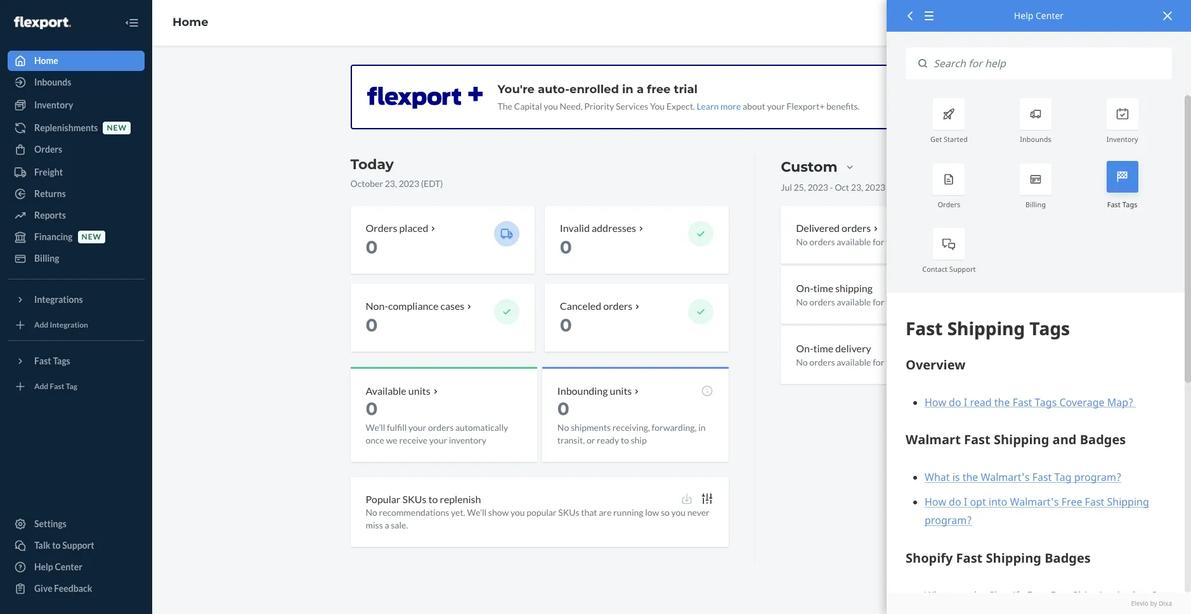 Task type: describe. For each thing, give the bounding box(es) containing it.
1 selection from the top
[[902, 236, 937, 247]]

today october 23, 2023 ( edt )
[[350, 156, 443, 189]]

replenish
[[440, 493, 481, 505]]

for inside on-time delivery no orders available for this selection
[[873, 357, 884, 368]]

1 horizontal spatial to
[[428, 493, 438, 505]]

1 available from the top
[[837, 236, 871, 247]]

no inside 0 no shipments receiving, forwarding, in transit, or ready to ship
[[557, 422, 569, 433]]

ship
[[631, 435, 647, 446]]

skus inside "no recommendations yet. we'll show you popular skus that are running low so you never miss a sale."
[[558, 508, 579, 518]]

oct
[[835, 182, 849, 193]]

1 horizontal spatial home
[[173, 15, 208, 29]]

transit,
[[557, 435, 585, 446]]

0 horizontal spatial your
[[408, 422, 426, 433]]

fast tags button
[[8, 351, 145, 372]]

shipping
[[835, 282, 873, 294]]

0 horizontal spatial you
[[510, 508, 525, 518]]

0 for canceled
[[560, 314, 572, 336]]

freight
[[34, 167, 63, 178]]

elevio by dixa
[[1131, 599, 1172, 608]]

you're
[[498, 82, 535, 96]]

fast inside "link"
[[50, 382, 64, 392]]

add fast tag link
[[8, 377, 145, 397]]

flexport logo image
[[14, 16, 71, 29]]

add integration
[[34, 321, 88, 330]]

we'll inside 0 we'll fulfill your orders automatically once we receive your inventory
[[366, 422, 385, 433]]

1 no orders available for this selection from the top
[[796, 236, 937, 247]]

inventory
[[449, 435, 486, 446]]

you inside you're auto-enrolled in a free trial the capital you need, priority services you expect. learn more about your flexport+ benefits.
[[544, 101, 558, 112]]

2 for from the top
[[873, 297, 884, 307]]

2 selection from the top
[[902, 297, 937, 307]]

available units
[[366, 385, 430, 397]]

delivered orders
[[796, 222, 871, 234]]

once
[[366, 435, 384, 446]]

0 vertical spatial skus
[[402, 493, 426, 505]]

elevio
[[1131, 599, 1148, 608]]

on- for on-time delivery no orders available for this selection
[[796, 342, 813, 354]]

tag
[[66, 382, 77, 392]]

1 vertical spatial inbounds
[[1020, 135, 1051, 144]]

)
[[440, 178, 443, 189]]

2023 inside today october 23, 2023 ( edt )
[[399, 178, 419, 189]]

give feedback button
[[8, 579, 145, 599]]

0 we'll fulfill your orders automatically once we receive your inventory
[[366, 398, 508, 446]]

support inside "button"
[[62, 540, 94, 551]]

sale.
[[391, 520, 408, 531]]

elevio by dixa link
[[906, 599, 1172, 608]]

more
[[720, 101, 741, 112]]

enrolled
[[570, 82, 619, 96]]

inventory link
[[8, 95, 145, 115]]

0 vertical spatial help center
[[1014, 10, 1064, 22]]

1 horizontal spatial center
[[1036, 10, 1064, 22]]

new for financing
[[82, 232, 102, 242]]

a inside "no recommendations yet. we'll show you popular skus that are running low so you never miss a sale."
[[385, 520, 389, 531]]

replenishments
[[34, 122, 98, 133]]

1 horizontal spatial 23,
[[851, 182, 863, 193]]

compliance
[[388, 300, 438, 312]]

close navigation image
[[124, 15, 140, 30]]

are
[[599, 508, 612, 518]]

that
[[581, 508, 597, 518]]

you're auto-enrolled in a free trial the capital you need, priority services you expect. learn more about your flexport+ benefits.
[[498, 82, 860, 112]]

integration
[[50, 321, 88, 330]]

add for add integration
[[34, 321, 48, 330]]

settings
[[34, 519, 67, 530]]

add fast tag
[[34, 382, 77, 392]]

delivered orders button
[[796, 221, 881, 236]]

october
[[350, 178, 383, 189]]

dixa
[[1159, 599, 1172, 608]]

feedback
[[54, 583, 92, 594]]

units for available units
[[408, 385, 430, 397]]

Search search field
[[927, 48, 1172, 80]]

non-compliance cases
[[366, 300, 464, 312]]

2 this from the top
[[886, 297, 900, 307]]

add for add fast tag
[[34, 382, 48, 392]]

1 this from the top
[[886, 236, 900, 247]]

free
[[647, 82, 671, 96]]

get
[[930, 135, 942, 144]]

ready
[[597, 435, 619, 446]]

units for inbounding units
[[610, 385, 632, 397]]

settings link
[[8, 514, 145, 535]]

canceled
[[560, 300, 601, 312]]

yet.
[[451, 508, 465, 518]]

0 for non-
[[366, 314, 378, 336]]

no inside "no recommendations yet. we'll show you popular skus that are running low so you never miss a sale."
[[366, 508, 377, 518]]

this inside on-time delivery no orders available for this selection
[[886, 357, 900, 368]]

popular
[[526, 508, 557, 518]]

0 for orders
[[366, 236, 378, 258]]

about
[[743, 101, 765, 112]]

automatically
[[455, 422, 508, 433]]

show
[[488, 508, 509, 518]]

0 inside 0 we'll fulfill your orders automatically once we receive your inventory
[[366, 398, 378, 420]]

available
[[366, 385, 406, 397]]

inbounds link
[[8, 72, 145, 93]]

-
[[830, 182, 833, 193]]

so
[[661, 508, 670, 518]]

tags inside fast tags dropdown button
[[53, 356, 70, 367]]

jul 25, 2023 - oct 23, 2023 (
[[781, 182, 890, 193]]

0 vertical spatial fast tags
[[1107, 200, 1137, 209]]

new for replenishments
[[107, 123, 127, 133]]

cases
[[440, 300, 464, 312]]

invalid
[[560, 222, 590, 234]]

recommendations
[[379, 508, 449, 518]]

capital
[[514, 101, 542, 112]]

talk
[[34, 540, 50, 551]]

expect.
[[666, 101, 695, 112]]

on-time delivery no orders available for this selection
[[796, 342, 937, 368]]

priority
[[584, 101, 614, 112]]

auto-
[[538, 82, 570, 96]]

1 horizontal spatial tags
[[1122, 200, 1137, 209]]

0 horizontal spatial inventory
[[34, 100, 73, 110]]

trial
[[674, 82, 698, 96]]

contact support
[[922, 264, 976, 274]]

fast tags inside dropdown button
[[34, 356, 70, 367]]

learn more link
[[697, 101, 741, 112]]

give feedback
[[34, 583, 92, 594]]

time for shipping
[[813, 282, 833, 294]]

inbounding units
[[557, 385, 632, 397]]

2 available from the top
[[837, 297, 871, 307]]

integrations
[[34, 294, 83, 305]]

center inside "link"
[[55, 562, 82, 573]]

reports
[[34, 210, 66, 221]]

shipments
[[571, 422, 611, 433]]

never
[[687, 508, 709, 518]]

1 vertical spatial home
[[34, 55, 58, 66]]

2 horizontal spatial orders
[[938, 200, 960, 209]]

in inside you're auto-enrolled in a free trial the capital you need, priority services you expect. learn more about your flexport+ benefits.
[[622, 82, 633, 96]]

freight link
[[8, 162, 145, 183]]



Task type: vqa. For each thing, say whether or not it's contained in the screenshot.
the Reports link
yes



Task type: locate. For each thing, give the bounding box(es) containing it.
0 down the orders placed
[[366, 236, 378, 258]]

orders link
[[8, 140, 145, 160]]

a left free
[[637, 82, 644, 96]]

2 units from the left
[[610, 385, 632, 397]]

2023 left -
[[808, 182, 828, 193]]

add
[[34, 321, 48, 330], [34, 382, 48, 392]]

in inside 0 no shipments receiving, forwarding, in transit, or ready to ship
[[698, 422, 706, 433]]

0 vertical spatial this
[[886, 236, 900, 247]]

we
[[386, 435, 397, 446]]

0 vertical spatial fast
[[1107, 200, 1121, 209]]

canceled orders
[[560, 300, 632, 312]]

popular
[[366, 493, 400, 505]]

3 available from the top
[[837, 357, 871, 368]]

financing
[[34, 231, 73, 242]]

orders inside button
[[842, 222, 871, 234]]

you
[[650, 101, 665, 112]]

0 horizontal spatial home
[[34, 55, 58, 66]]

2 horizontal spatial to
[[621, 435, 629, 446]]

0
[[366, 236, 378, 258], [560, 236, 572, 258], [366, 314, 378, 336], [560, 314, 572, 336], [366, 398, 378, 420], [557, 398, 569, 420]]

1 horizontal spatial help
[[1014, 10, 1033, 22]]

integrations button
[[8, 290, 145, 310]]

2 on- from the top
[[796, 342, 813, 354]]

support down settings link
[[62, 540, 94, 551]]

edt
[[424, 178, 440, 189]]

no
[[796, 236, 808, 247], [796, 297, 808, 307], [796, 357, 808, 368], [557, 422, 569, 433], [366, 508, 377, 518]]

23, inside today october 23, 2023 ( edt )
[[385, 178, 397, 189]]

2 vertical spatial orders
[[366, 222, 397, 234]]

1 horizontal spatial 2023
[[808, 182, 828, 193]]

1 vertical spatial for
[[873, 297, 884, 307]]

add left integration
[[34, 321, 48, 330]]

you right show
[[510, 508, 525, 518]]

help up 'search' search field
[[1014, 10, 1033, 22]]

1 vertical spatial we'll
[[467, 508, 487, 518]]

time inside on-time delivery no orders available for this selection
[[813, 342, 833, 354]]

help center up 'search' search field
[[1014, 10, 1064, 22]]

0 vertical spatial in
[[622, 82, 633, 96]]

2023 right oct
[[865, 182, 885, 193]]

talk to support
[[34, 540, 94, 551]]

0 down available
[[366, 398, 378, 420]]

2 horizontal spatial your
[[767, 101, 785, 112]]

new down reports link
[[82, 232, 102, 242]]

your right receive
[[429, 435, 447, 446]]

help up give
[[34, 562, 53, 573]]

0 vertical spatial add
[[34, 321, 48, 330]]

0 vertical spatial on-
[[796, 282, 813, 294]]

to up recommendations
[[428, 493, 438, 505]]

2 vertical spatial selection
[[902, 357, 937, 368]]

the
[[498, 101, 512, 112]]

2 no orders available for this selection from the top
[[796, 297, 937, 307]]

1 vertical spatial help center
[[34, 562, 82, 573]]

available down the delivered orders button
[[837, 236, 871, 247]]

1 vertical spatial to
[[428, 493, 438, 505]]

2 horizontal spatial you
[[671, 508, 686, 518]]

0 horizontal spatial center
[[55, 562, 82, 573]]

billing inside billing link
[[34, 253, 59, 264]]

0 horizontal spatial (
[[421, 178, 424, 189]]

placed
[[399, 222, 428, 234]]

skus left 'that'
[[558, 508, 579, 518]]

0 horizontal spatial 23,
[[385, 178, 397, 189]]

returns link
[[8, 184, 145, 204]]

0 horizontal spatial home link
[[8, 51, 145, 71]]

1 vertical spatial center
[[55, 562, 82, 573]]

0 vertical spatial time
[[813, 282, 833, 294]]

receive
[[399, 435, 428, 446]]

you
[[544, 101, 558, 112], [510, 508, 525, 518], [671, 508, 686, 518]]

for
[[873, 236, 884, 247], [873, 297, 884, 307], [873, 357, 884, 368]]

0 down the invalid
[[560, 236, 572, 258]]

center
[[1036, 10, 1064, 22], [55, 562, 82, 573]]

1 vertical spatial tags
[[53, 356, 70, 367]]

home link up inbounds link
[[8, 51, 145, 71]]

0 horizontal spatial orders
[[34, 144, 62, 155]]

time left delivery
[[813, 342, 833, 354]]

1 horizontal spatial inventory
[[1106, 135, 1138, 144]]

1 vertical spatial home link
[[8, 51, 145, 71]]

available down shipping
[[837, 297, 871, 307]]

low
[[645, 508, 659, 518]]

1 vertical spatial support
[[62, 540, 94, 551]]

0 horizontal spatial in
[[622, 82, 633, 96]]

0 vertical spatial inventory
[[34, 100, 73, 110]]

2023 left "edt"
[[399, 178, 419, 189]]

2 horizontal spatial 2023
[[865, 182, 885, 193]]

inbounding
[[557, 385, 608, 397]]

on-
[[796, 282, 813, 294], [796, 342, 813, 354]]

2 vertical spatial your
[[429, 435, 447, 446]]

a inside you're auto-enrolled in a free trial the capital you need, priority services you expect. learn more about your flexport+ benefits.
[[637, 82, 644, 96]]

help center up give feedback
[[34, 562, 82, 573]]

23, right october
[[385, 178, 397, 189]]

0 horizontal spatial billing
[[34, 253, 59, 264]]

flexport+
[[787, 101, 825, 112]]

0 vertical spatial orders
[[34, 144, 62, 155]]

your up receive
[[408, 422, 426, 433]]

returns
[[34, 188, 66, 199]]

1 horizontal spatial you
[[544, 101, 558, 112]]

1 add from the top
[[34, 321, 48, 330]]

on- left shipping
[[796, 282, 813, 294]]

help center link
[[8, 557, 145, 578]]

center down talk to support on the left
[[55, 562, 82, 573]]

( left the )
[[421, 178, 424, 189]]

your right about
[[767, 101, 785, 112]]

1 vertical spatial time
[[813, 342, 833, 354]]

units right available
[[408, 385, 430, 397]]

1 horizontal spatial billing
[[1025, 200, 1046, 209]]

center up 'search' search field
[[1036, 10, 1064, 22]]

0 vertical spatial home link
[[173, 15, 208, 29]]

talk to support button
[[8, 536, 145, 556]]

orders
[[34, 144, 62, 155], [938, 200, 960, 209], [366, 222, 397, 234]]

to inside 0 no shipments receiving, forwarding, in transit, or ready to ship
[[621, 435, 629, 446]]

fast
[[1107, 200, 1121, 209], [34, 356, 51, 367], [50, 382, 64, 392]]

3 this from the top
[[886, 357, 900, 368]]

0 horizontal spatial inbounds
[[34, 77, 71, 88]]

0 horizontal spatial skus
[[402, 493, 426, 505]]

1 horizontal spatial home link
[[173, 15, 208, 29]]

0 vertical spatial inbounds
[[34, 77, 71, 88]]

support
[[949, 264, 976, 274], [62, 540, 94, 551]]

orders inside on-time delivery no orders available for this selection
[[809, 357, 835, 368]]

a
[[637, 82, 644, 96], [385, 520, 389, 531]]

orders placed
[[366, 222, 428, 234]]

( right oct
[[887, 182, 890, 193]]

add left the tag
[[34, 382, 48, 392]]

add inside "link"
[[34, 382, 48, 392]]

on- left delivery
[[796, 342, 813, 354]]

1 time from the top
[[813, 282, 833, 294]]

to right the talk
[[52, 540, 61, 551]]

0 down canceled
[[560, 314, 572, 336]]

in up services
[[622, 82, 633, 96]]

1 horizontal spatial units
[[610, 385, 632, 397]]

no orders available for this selection down shipping
[[796, 297, 937, 307]]

miss
[[366, 520, 383, 531]]

1 horizontal spatial skus
[[558, 508, 579, 518]]

billing link
[[8, 249, 145, 269]]

1 for from the top
[[873, 236, 884, 247]]

1 vertical spatial no orders available for this selection
[[796, 297, 937, 307]]

0 horizontal spatial tags
[[53, 356, 70, 367]]

orders
[[842, 222, 871, 234], [809, 236, 835, 247], [809, 297, 835, 307], [603, 300, 632, 312], [809, 357, 835, 368], [428, 422, 454, 433]]

25,
[[794, 182, 806, 193]]

add integration link
[[8, 315, 145, 335]]

to inside "button"
[[52, 540, 61, 551]]

0 horizontal spatial fast tags
[[34, 356, 70, 367]]

we'll inside "no recommendations yet. we'll show you popular skus that are running low so you never miss a sale."
[[467, 508, 487, 518]]

new up orders link
[[107, 123, 127, 133]]

0 vertical spatial tags
[[1122, 200, 1137, 209]]

0 horizontal spatial 2023
[[399, 178, 419, 189]]

1 vertical spatial orders
[[938, 200, 960, 209]]

home right close navigation image
[[173, 15, 208, 29]]

your inside you're auto-enrolled in a free trial the capital you need, priority services you expect. learn more about your flexport+ benefits.
[[767, 101, 785, 112]]

1 vertical spatial inventory
[[1106, 135, 1138, 144]]

0 vertical spatial new
[[107, 123, 127, 133]]

no orders available for this selection down the delivered orders button
[[796, 236, 937, 247]]

units up 0 no shipments receiving, forwarding, in transit, or ready to ship
[[610, 385, 632, 397]]

0 vertical spatial help
[[1014, 10, 1033, 22]]

new
[[107, 123, 127, 133], [82, 232, 102, 242]]

inventory
[[34, 100, 73, 110], [1106, 135, 1138, 144]]

started
[[944, 135, 968, 144]]

1 vertical spatial selection
[[902, 297, 937, 307]]

1 horizontal spatial orders
[[366, 222, 397, 234]]

3 for from the top
[[873, 357, 884, 368]]

we'll up once
[[366, 422, 385, 433]]

selection inside on-time delivery no orders available for this selection
[[902, 357, 937, 368]]

fulfill
[[387, 422, 407, 433]]

receiving,
[[612, 422, 650, 433]]

1 vertical spatial on-
[[796, 342, 813, 354]]

or
[[587, 435, 595, 446]]

0 vertical spatial selection
[[902, 236, 937, 247]]

0 vertical spatial available
[[837, 236, 871, 247]]

1 vertical spatial available
[[837, 297, 871, 307]]

0 horizontal spatial we'll
[[366, 422, 385, 433]]

reports link
[[8, 205, 145, 226]]

2023
[[399, 178, 419, 189], [808, 182, 828, 193], [865, 182, 885, 193]]

1 horizontal spatial a
[[637, 82, 644, 96]]

23,
[[385, 178, 397, 189], [851, 182, 863, 193]]

a left sale.
[[385, 520, 389, 531]]

give
[[34, 583, 52, 594]]

0 horizontal spatial units
[[408, 385, 430, 397]]

help inside "link"
[[34, 562, 53, 573]]

0 vertical spatial we'll
[[366, 422, 385, 433]]

services
[[616, 101, 648, 112]]

this
[[886, 236, 900, 247], [886, 297, 900, 307], [886, 357, 900, 368]]

1 horizontal spatial inbounds
[[1020, 135, 1051, 144]]

0 horizontal spatial to
[[52, 540, 61, 551]]

you right so
[[671, 508, 686, 518]]

skus
[[402, 493, 426, 505], [558, 508, 579, 518]]

by
[[1150, 599, 1157, 608]]

delivered
[[796, 222, 840, 234]]

skus up recommendations
[[402, 493, 426, 505]]

0 vertical spatial your
[[767, 101, 785, 112]]

to left ship
[[621, 435, 629, 446]]

tags
[[1122, 200, 1137, 209], [53, 356, 70, 367]]

custom
[[781, 159, 837, 176]]

1 horizontal spatial fast tags
[[1107, 200, 1137, 209]]

popular skus to replenish
[[366, 493, 481, 505]]

0 vertical spatial a
[[637, 82, 644, 96]]

available inside on-time delivery no orders available for this selection
[[837, 357, 871, 368]]

0 down non-
[[366, 314, 378, 336]]

2 vertical spatial fast
[[50, 382, 64, 392]]

in
[[622, 82, 633, 96], [698, 422, 706, 433]]

2 add from the top
[[34, 382, 48, 392]]

0 vertical spatial for
[[873, 236, 884, 247]]

1 on- from the top
[[796, 282, 813, 294]]

benefits.
[[826, 101, 860, 112]]

( inside today october 23, 2023 ( edt )
[[421, 178, 424, 189]]

in right forwarding,
[[698, 422, 706, 433]]

1 vertical spatial a
[[385, 520, 389, 531]]

on- for on-time shipping
[[796, 282, 813, 294]]

0 horizontal spatial help
[[34, 562, 53, 573]]

help center inside "link"
[[34, 562, 82, 573]]

jul
[[781, 182, 792, 193]]

1 vertical spatial fast tags
[[34, 356, 70, 367]]

1 vertical spatial this
[[886, 297, 900, 307]]

1 units from the left
[[408, 385, 430, 397]]

time for delivery
[[813, 342, 833, 354]]

0 for invalid
[[560, 236, 572, 258]]

support right contact
[[949, 264, 976, 274]]

0 no shipments receiving, forwarding, in transit, or ready to ship
[[557, 398, 706, 446]]

1 horizontal spatial we'll
[[467, 508, 487, 518]]

fast inside dropdown button
[[34, 356, 51, 367]]

0 horizontal spatial help center
[[34, 562, 82, 573]]

non-
[[366, 300, 388, 312]]

billing
[[1025, 200, 1046, 209], [34, 253, 59, 264]]

home link right close navigation image
[[173, 15, 208, 29]]

help center
[[1014, 10, 1064, 22], [34, 562, 82, 573]]

1 vertical spatial your
[[408, 422, 426, 433]]

running
[[613, 508, 643, 518]]

no inside on-time delivery no orders available for this selection
[[796, 357, 808, 368]]

0 vertical spatial center
[[1036, 10, 1064, 22]]

2 time from the top
[[813, 342, 833, 354]]

1 vertical spatial new
[[82, 232, 102, 242]]

your
[[767, 101, 785, 112], [408, 422, 426, 433], [429, 435, 447, 446]]

units
[[408, 385, 430, 397], [610, 385, 632, 397]]

0 horizontal spatial new
[[82, 232, 102, 242]]

0 vertical spatial support
[[949, 264, 976, 274]]

delivery
[[835, 342, 871, 354]]

23, right oct
[[851, 182, 863, 193]]

0 horizontal spatial a
[[385, 520, 389, 531]]

time left shipping
[[813, 282, 833, 294]]

no orders available for this selection
[[796, 236, 937, 247], [796, 297, 937, 307]]

addresses
[[592, 222, 636, 234]]

2 vertical spatial this
[[886, 357, 900, 368]]

orders inside 0 we'll fulfill your orders automatically once we receive your inventory
[[428, 422, 454, 433]]

on- inside on-time delivery no orders available for this selection
[[796, 342, 813, 354]]

1 vertical spatial in
[[698, 422, 706, 433]]

1 horizontal spatial (
[[887, 182, 890, 193]]

available down delivery
[[837, 357, 871, 368]]

0 down inbounding
[[557, 398, 569, 420]]

home up inbounds link
[[34, 55, 58, 66]]

3 selection from the top
[[902, 357, 937, 368]]

learn
[[697, 101, 719, 112]]

you down auto-
[[544, 101, 558, 112]]

we'll right yet.
[[467, 508, 487, 518]]

today
[[350, 156, 394, 173]]

home
[[173, 15, 208, 29], [34, 55, 58, 66]]

home link
[[173, 15, 208, 29], [8, 51, 145, 71]]

1 vertical spatial fast
[[34, 356, 51, 367]]

0 vertical spatial billing
[[1025, 200, 1046, 209]]

0 inside 0 no shipments receiving, forwarding, in transit, or ready to ship
[[557, 398, 569, 420]]

2 vertical spatial available
[[837, 357, 871, 368]]

available
[[837, 236, 871, 247], [837, 297, 871, 307], [837, 357, 871, 368]]

2 vertical spatial to
[[52, 540, 61, 551]]



